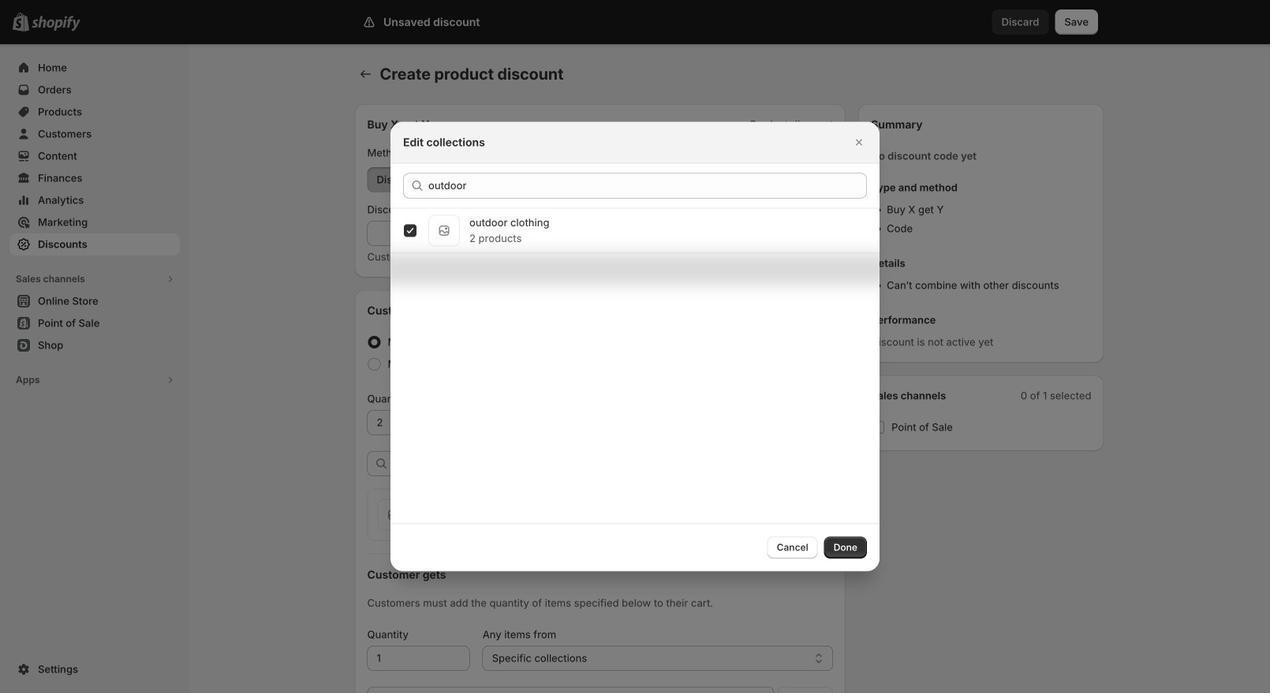 Task type: locate. For each thing, give the bounding box(es) containing it.
shopify image
[[32, 16, 80, 31]]

dialog
[[0, 122, 1270, 572]]

Search collections text field
[[428, 173, 867, 198]]



Task type: vqa. For each thing, say whether or not it's contained in the screenshot.
text field
no



